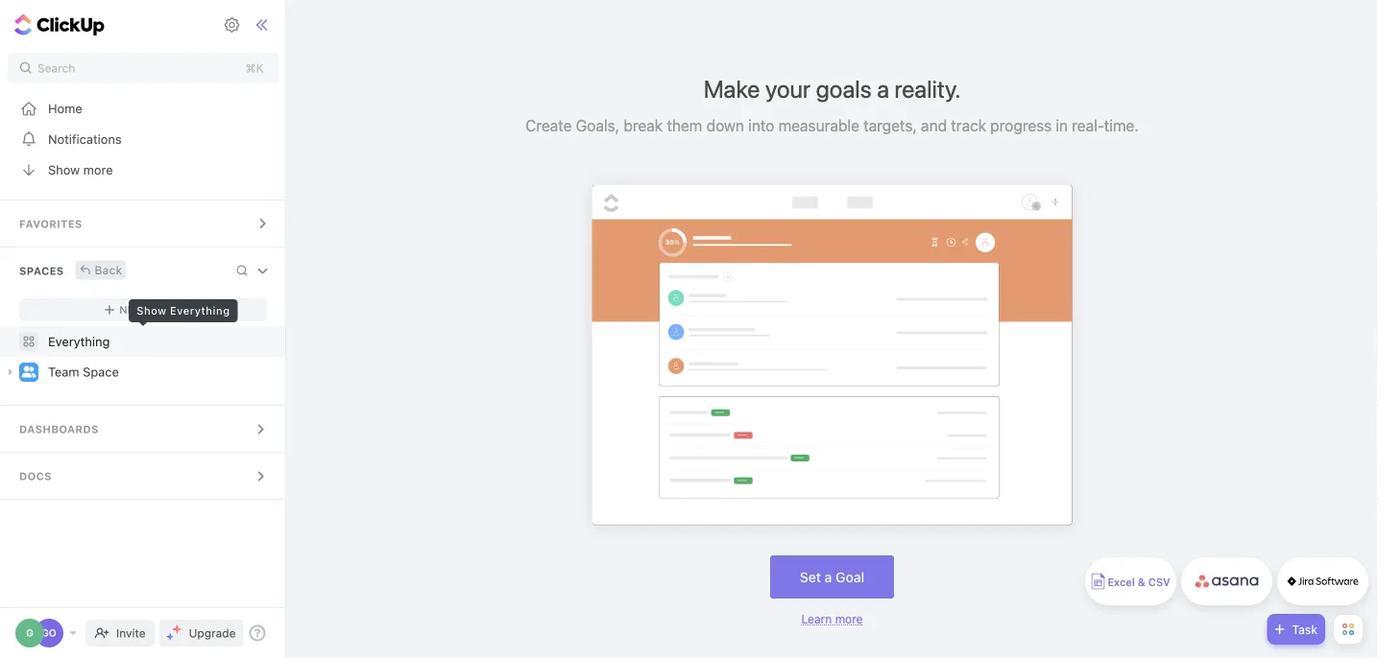 Task type: describe. For each thing, give the bounding box(es) containing it.
favorites button
[[0, 201, 287, 247]]

search
[[37, 61, 75, 75]]

everything
[[48, 335, 110, 349]]

excel
[[1108, 577, 1135, 589]]

goal
[[836, 570, 864, 585]]

break
[[624, 117, 663, 135]]

targets,
[[864, 117, 917, 135]]

excel & csv
[[1108, 577, 1170, 589]]

docs
[[19, 471, 52, 483]]

g
[[26, 628, 33, 639]]

sidebar navigation
[[0, 0, 290, 659]]

down
[[706, 117, 744, 135]]

make
[[704, 74, 760, 103]]

them
[[667, 117, 702, 135]]

goals,
[[576, 117, 620, 135]]

go
[[42, 628, 56, 639]]

sparkle svg 2 image
[[167, 634, 174, 641]]

show
[[48, 163, 80, 177]]

favorites
[[19, 218, 82, 230]]

sparkle svg 1 image
[[172, 625, 182, 635]]

notifications link
[[0, 124, 287, 155]]

learn more link
[[802, 613, 863, 626]]

in
[[1056, 117, 1068, 135]]

user group image
[[22, 366, 36, 378]]

make your goals a reality.
[[704, 74, 961, 103]]

new
[[119, 304, 144, 316]]

and
[[921, 117, 947, 135]]

show more
[[48, 163, 113, 177]]

team
[[48, 365, 79, 380]]

upgrade
[[189, 627, 236, 641]]

everything link
[[0, 327, 287, 357]]

team space
[[48, 365, 119, 380]]

set
[[800, 570, 821, 585]]

space for new space
[[147, 304, 182, 316]]

home
[[48, 101, 82, 116]]

back
[[95, 264, 122, 277]]

1 horizontal spatial a
[[877, 74, 889, 103]]

reality.
[[895, 74, 961, 103]]



Task type: vqa. For each thing, say whether or not it's contained in the screenshot.
Break at the left of page
yes



Task type: locate. For each thing, give the bounding box(es) containing it.
excel & csv link
[[1085, 558, 1176, 606]]

1 horizontal spatial more
[[835, 613, 863, 626]]

⌘k
[[245, 61, 264, 75]]

goals
[[816, 74, 872, 103]]

task
[[1292, 623, 1318, 637]]

&
[[1138, 577, 1146, 589]]

0 horizontal spatial more
[[83, 163, 113, 177]]

learn
[[802, 613, 832, 626]]

time.
[[1104, 117, 1139, 135]]

back link
[[75, 261, 126, 280]]

team space link
[[48, 357, 269, 388]]

a up the targets,
[[877, 74, 889, 103]]

g go
[[26, 628, 56, 639]]

more down notifications
[[83, 163, 113, 177]]

a right set
[[825, 570, 832, 585]]

0 horizontal spatial a
[[825, 570, 832, 585]]

0 vertical spatial a
[[877, 74, 889, 103]]

set a goal
[[800, 570, 864, 585]]

more for show more
[[83, 163, 113, 177]]

space right team
[[83, 365, 119, 380]]

a
[[877, 74, 889, 103], [825, 570, 832, 585]]

measurable
[[778, 117, 860, 135]]

sidebar settings image
[[223, 16, 241, 34]]

create goals, break them down into measurable targets, and track progress in real-time.
[[526, 117, 1139, 135]]

csv
[[1148, 577, 1170, 589]]

1 vertical spatial space
[[83, 365, 119, 380]]

home link
[[0, 93, 287, 124]]

more inside sidebar navigation
[[83, 163, 113, 177]]

new space
[[119, 304, 182, 316]]

1 vertical spatial a
[[825, 570, 832, 585]]

your
[[765, 74, 811, 103]]

real-
[[1072, 117, 1104, 135]]

spaces
[[19, 265, 64, 278]]

space right 'new'
[[147, 304, 182, 316]]

dashboards
[[19, 424, 99, 436]]

more right learn
[[835, 613, 863, 626]]

learn more
[[802, 613, 863, 626]]

1 vertical spatial more
[[835, 613, 863, 626]]

track
[[951, 117, 986, 135]]

0 vertical spatial more
[[83, 163, 113, 177]]

0 vertical spatial space
[[147, 304, 182, 316]]

upgrade link
[[159, 620, 243, 647]]

progress
[[990, 117, 1052, 135]]

1 horizontal spatial space
[[147, 304, 182, 316]]

into
[[748, 117, 774, 135]]

space
[[147, 304, 182, 316], [83, 365, 119, 380]]

0 horizontal spatial space
[[83, 365, 119, 380]]

create
[[526, 117, 572, 135]]

invite
[[116, 627, 146, 641]]

more
[[83, 163, 113, 177], [835, 613, 863, 626]]

more for learn more
[[835, 613, 863, 626]]

space for team space
[[83, 365, 119, 380]]

notifications
[[48, 132, 122, 146]]



